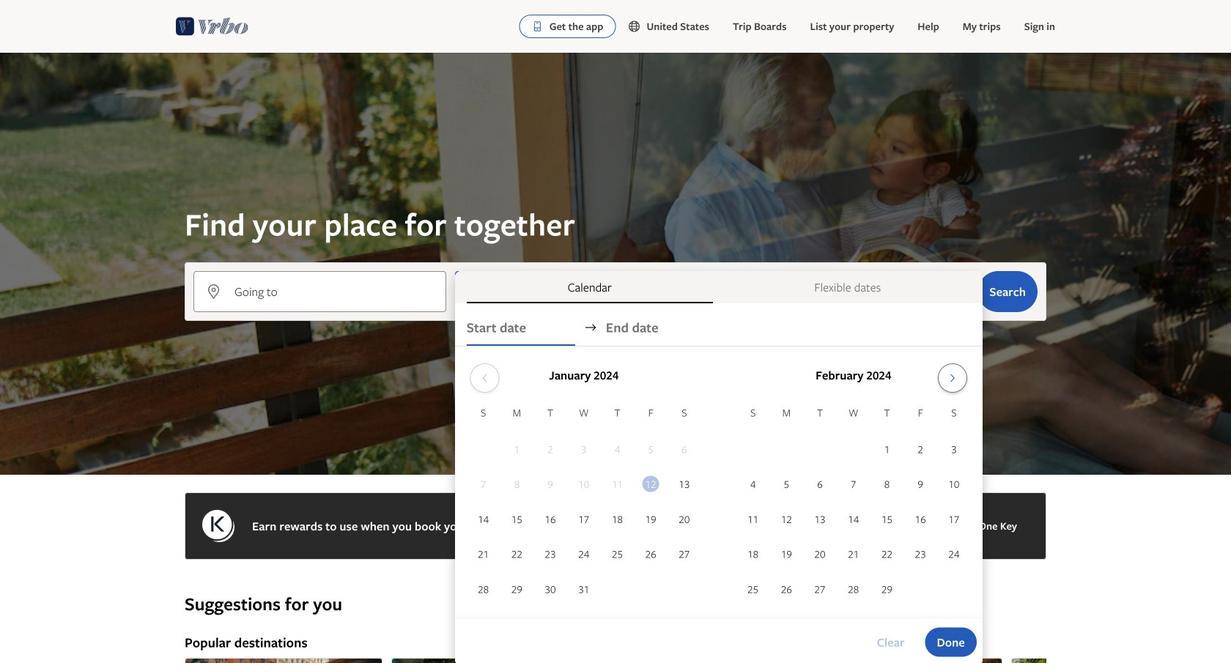Task type: describe. For each thing, give the bounding box(es) containing it.
vrbo logo image
[[176, 15, 249, 38]]

today element
[[642, 476, 659, 492]]

south beach featuring tropical scenes, general coastal views and a beach image
[[1011, 658, 1209, 663]]

february 2024 element
[[736, 404, 971, 607]]

next month image
[[944, 372, 962, 384]]

january 2024 element
[[467, 404, 701, 607]]

application inside wizard region
[[467, 358, 971, 607]]

recently viewed region
[[176, 569, 1055, 592]]

previous month image
[[476, 372, 493, 384]]

soho - tribeca which includes street scenes and a city image
[[185, 658, 382, 663]]

las vegas featuring interior views image
[[805, 658, 1002, 663]]

small image
[[628, 20, 647, 33]]

wizard region
[[0, 53, 1231, 663]]



Task type: locate. For each thing, give the bounding box(es) containing it.
tab list inside wizard region
[[455, 271, 982, 303]]

main content
[[0, 53, 1231, 663]]

directional image
[[584, 321, 597, 334]]

download the app button image
[[532, 21, 543, 32]]

tab list
[[455, 271, 982, 303]]

georgetown - foggy bottom showing a house, a city and street scenes image
[[391, 658, 589, 663]]

application
[[467, 358, 971, 607]]



Task type: vqa. For each thing, say whether or not it's contained in the screenshot.
One Key Blue Tier "icon"
no



